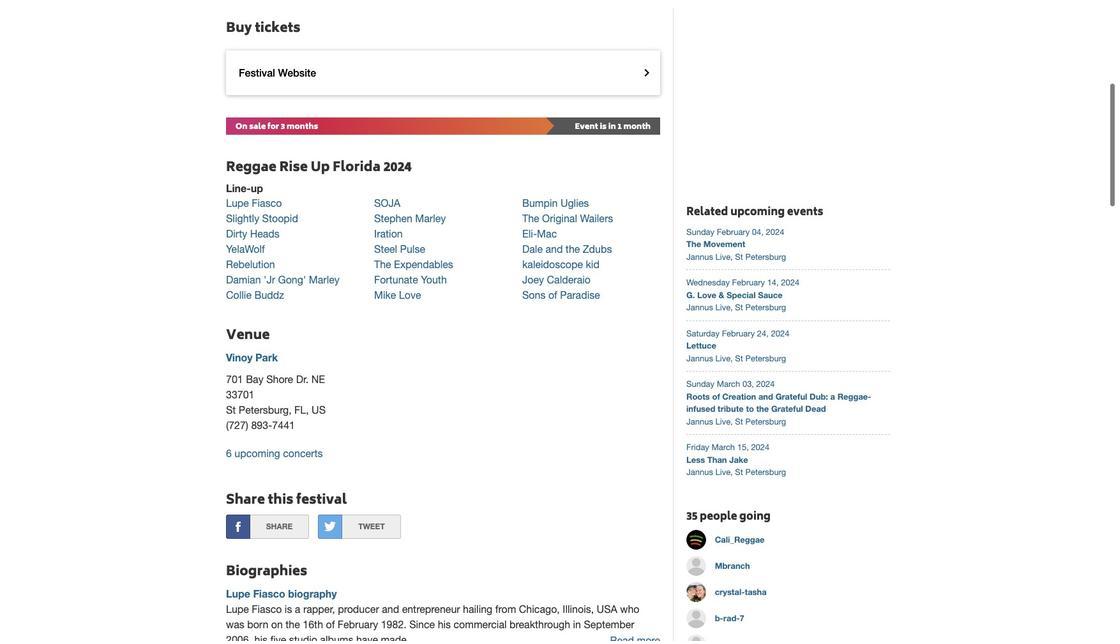 Task type: describe. For each thing, give the bounding box(es) containing it.
sale
[[249, 121, 266, 134]]

dead
[[806, 404, 827, 414]]

15,
[[738, 443, 749, 452]]

website
[[278, 66, 316, 78]]

tickets
[[255, 18, 301, 40]]

1982.
[[381, 619, 407, 630]]

collie buddz link
[[226, 289, 284, 301]]

sunday february 04, 2024 the movement jannus live, st petersburg
[[687, 227, 787, 262]]

months
[[287, 121, 318, 134]]

love inside the wednesday february 14, 2024 g. love & special sauce jannus live, st petersburg
[[698, 290, 717, 300]]

st inside 701 bay shore dr. ne 33701 st petersburg, fl, us (727) 893-7441
[[226, 404, 236, 416]]

petersburg inside the friday march 15, 2024 less than jake jannus live, st petersburg
[[746, 468, 787, 477]]

mbranch
[[715, 561, 751, 571]]

b-rad-7 link
[[687, 609, 745, 629]]

of inside lupe fiasco is a rapper, producer and entrepreneur hailing from chicago, illinois, usa who was born on the 16th of february 1982. since his commercial breakthrough in september 2006, his five studio albums have made …
[[326, 619, 335, 630]]

live, inside the friday march 15, 2024 less than jake jannus live, st petersburg
[[716, 468, 733, 477]]

crystal-tasha link
[[687, 583, 767, 603]]

rebelution link
[[226, 259, 275, 270]]

a inside lupe fiasco is a rapper, producer and entrepreneur hailing from chicago, illinois, usa who was born on the 16th of february 1982. since his commercial breakthrough in september 2006, his five studio albums have made …
[[295, 604, 301, 615]]

of inside the sunday march 03, 2024 roots of creation and grateful dub: a reggae- infused tribute to the grateful dead jannus live, st petersburg
[[713, 391, 721, 402]]

the inside the sunday march 03, 2024 roots of creation and grateful dub: a reggae- infused tribute to the grateful dead jannus live, st petersburg
[[757, 404, 770, 414]]

jannus inside the sunday march 03, 2024 roots of creation and grateful dub: a reggae- infused tribute to the grateful dead jannus live, st petersburg
[[687, 417, 714, 427]]

kaleidoscope
[[523, 259, 583, 270]]

lupe fiasco biography link
[[226, 588, 337, 600]]

marley inside the lupe fiasco slightly stoopid dirty heads yelawolf rebelution damian 'jr gong' marley collie buddz
[[309, 274, 340, 285]]

rapper,
[[303, 604, 335, 615]]

&
[[719, 290, 725, 300]]

b-
[[715, 614, 724, 624]]

04,
[[753, 227, 764, 237]]

petersburg inside saturday february 24, 2024 lettuce jannus live, st petersburg
[[746, 354, 787, 363]]

original
[[543, 213, 578, 224]]

producer
[[338, 604, 379, 615]]

g.
[[687, 290, 696, 300]]

petersburg inside the wednesday february 14, 2024 g. love & special sauce jannus live, st petersburg
[[746, 303, 787, 313]]

mbranch's profile image image
[[687, 557, 707, 577]]

paradise
[[561, 289, 601, 301]]

on
[[271, 619, 283, 630]]

a inside the sunday march 03, 2024 roots of creation and grateful dub: a reggae- infused tribute to the grateful dead jannus live, st petersburg
[[831, 391, 836, 402]]

bumpin uglies link
[[523, 197, 589, 209]]

2006,
[[226, 634, 252, 642]]

2024 for jannus
[[766, 227, 785, 237]]

infused
[[687, 404, 716, 414]]

share for share
[[266, 522, 293, 531]]

of inside bumpin uglies the original wailers eli-mac dale and the zdubs kaleidoscope kid joey calderaio sons of paradise
[[549, 289, 558, 301]]

shore
[[267, 374, 293, 385]]

fl,
[[295, 404, 309, 416]]

st inside saturday february 24, 2024 lettuce jannus live, st petersburg
[[736, 354, 744, 363]]

the inside soja stephen marley iration steel pulse the expendables fortunate youth mike love
[[374, 259, 392, 270]]

2024 inside the "reggae rise up florida 2024 line-up"
[[384, 157, 412, 179]]

lupe for lupe fiasco biography
[[226, 588, 250, 600]]

lupe fiasco biography
[[226, 588, 337, 600]]

6 upcoming concerts
[[226, 448, 323, 459]]

who
[[621, 604, 640, 615]]

lettuce
[[687, 341, 717, 351]]

commercial
[[454, 619, 507, 630]]

in inside lupe fiasco is a rapper, producer and entrepreneur hailing from chicago, illinois, usa who was born on the 16th of february 1982. since his commercial breakthrough in september 2006, his five studio albums have made …
[[574, 619, 582, 630]]

dub:
[[810, 391, 829, 402]]

live, inside saturday february 24, 2024 lettuce jannus live, st petersburg
[[716, 354, 733, 363]]

festival website
[[239, 66, 316, 78]]

share this festival
[[226, 490, 347, 512]]

14,
[[768, 278, 779, 288]]

1 horizontal spatial his
[[438, 619, 451, 630]]

this
[[268, 490, 294, 512]]

701 bay shore dr. ne 33701 st petersburg, fl, us (727) 893-7441
[[226, 374, 326, 431]]

vinoy
[[226, 351, 253, 363]]

fortunate youth link
[[374, 274, 447, 285]]

3
[[281, 121, 285, 134]]

petersburg inside the sunday march 03, 2024 roots of creation and grateful dub: a reggae- infused tribute to the grateful dead jannus live, st petersburg
[[746, 417, 787, 427]]

youth
[[421, 274, 447, 285]]

for
[[268, 121, 279, 134]]

creation
[[723, 391, 757, 402]]

the inside sunday february 04, 2024 the movement jannus live, st petersburg
[[687, 239, 702, 249]]

the inside bumpin uglies the original wailers eli-mac dale and the zdubs kaleidoscope kid joey calderaio sons of paradise
[[523, 213, 540, 224]]

yelawolf
[[226, 243, 265, 255]]

joey calderaio link
[[523, 274, 591, 285]]

ne
[[312, 374, 325, 385]]

people
[[700, 508, 738, 526]]

on sale for 3 months
[[236, 121, 318, 134]]

wednesday
[[687, 278, 730, 288]]

vinoy park link
[[226, 350, 661, 365]]

petersburg,
[[239, 404, 292, 416]]

sunday for roots
[[687, 380, 715, 389]]

buddz
[[255, 289, 284, 301]]

dale and the zdubs link
[[523, 243, 612, 255]]

the expendables link
[[374, 259, 454, 270]]

petersburg inside sunday february 04, 2024 the movement jannus live, st petersburg
[[746, 252, 787, 262]]

st inside the sunday march 03, 2024 roots of creation and grateful dub: a reggae- infused tribute to the grateful dead jannus live, st petersburg
[[736, 417, 744, 427]]

eli-mac link
[[523, 228, 557, 239]]

steel
[[374, 243, 398, 255]]

march for creation
[[717, 380, 741, 389]]

hailing
[[463, 604, 493, 615]]

2024 for live,
[[772, 329, 790, 338]]

february for special
[[733, 278, 766, 288]]

us
[[312, 404, 326, 416]]

1 horizontal spatial is
[[600, 121, 607, 134]]

february for live,
[[717, 227, 750, 237]]

related
[[687, 204, 729, 222]]

crystal-
[[715, 587, 745, 598]]

up
[[311, 157, 330, 179]]

going
[[740, 508, 771, 526]]

reggae
[[226, 157, 277, 179]]

bumpin
[[523, 197, 558, 209]]

crystal-tasha's profile image image
[[687, 583, 707, 603]]

since
[[410, 619, 435, 630]]

kid
[[586, 259, 600, 270]]

cali_reggae link
[[687, 531, 765, 550]]



Task type: locate. For each thing, give the bounding box(es) containing it.
2 horizontal spatial of
[[713, 391, 721, 402]]

1 horizontal spatial in
[[609, 121, 616, 134]]

2024 right 14,
[[782, 278, 800, 288]]

petersburg down 24,
[[746, 354, 787, 363]]

(727)
[[226, 420, 249, 431]]

3 live, from the top
[[716, 354, 733, 363]]

the left movement
[[687, 239, 702, 249]]

2 horizontal spatial and
[[759, 391, 774, 402]]

1 horizontal spatial and
[[546, 243, 563, 255]]

a right dub:
[[831, 391, 836, 402]]

month
[[624, 121, 651, 134]]

st down movement
[[736, 252, 744, 262]]

and right creation
[[759, 391, 774, 402]]

0 horizontal spatial the
[[374, 259, 392, 270]]

2024 inside the wednesday february 14, 2024 g. love & special sauce jannus live, st petersburg
[[782, 278, 800, 288]]

less
[[687, 455, 706, 465]]

1 horizontal spatial love
[[698, 290, 717, 300]]

jannus inside saturday february 24, 2024 lettuce jannus live, st petersburg
[[687, 354, 714, 363]]

soja link
[[374, 197, 401, 209]]

1 jannus from the top
[[687, 252, 714, 262]]

0 vertical spatial grateful
[[776, 391, 808, 402]]

september
[[584, 619, 635, 630]]

line-
[[226, 182, 251, 194]]

2 horizontal spatial the
[[757, 404, 770, 414]]

is left "1"
[[600, 121, 607, 134]]

2024 right 15,
[[752, 443, 770, 452]]

0 horizontal spatial and
[[382, 604, 399, 615]]

tweet
[[359, 522, 385, 531]]

february inside saturday february 24, 2024 lettuce jannus live, st petersburg
[[722, 329, 755, 338]]

6
[[226, 448, 232, 459]]

cali_reggae's profile image image
[[687, 531, 707, 550]]

live, down &
[[716, 303, 733, 313]]

0 vertical spatial marley
[[416, 213, 446, 224]]

february
[[717, 227, 750, 237], [733, 278, 766, 288], [722, 329, 755, 338], [338, 619, 378, 630]]

march inside the sunday march 03, 2024 roots of creation and grateful dub: a reggae- infused tribute to the grateful dead jannus live, st petersburg
[[717, 380, 741, 389]]

35 people going
[[687, 508, 771, 526]]

5 jannus from the top
[[687, 468, 714, 477]]

chevron right icon image
[[640, 65, 655, 81]]

lupe inside lupe fiasco is a rapper, producer and entrepreneur hailing from chicago, illinois, usa who was born on the 16th of february 1982. since his commercial breakthrough in september 2006, his five studio albums have made …
[[226, 604, 249, 615]]

1 lupe from the top
[[226, 197, 249, 209]]

1 vertical spatial the
[[757, 404, 770, 414]]

2 vertical spatial of
[[326, 619, 335, 630]]

grateful
[[776, 391, 808, 402], [772, 404, 804, 414]]

vinoy park
[[226, 351, 278, 363]]

1 vertical spatial share
[[266, 522, 293, 531]]

yelawolf link
[[226, 243, 265, 255]]

0 horizontal spatial in
[[574, 619, 582, 630]]

2 vertical spatial and
[[382, 604, 399, 615]]

biography
[[288, 588, 337, 600]]

jannus up wednesday
[[687, 252, 714, 262]]

2024 inside the friday march 15, 2024 less than jake jannus live, st petersburg
[[752, 443, 770, 452]]

1 vertical spatial the
[[687, 239, 702, 249]]

fiasco down biographies
[[253, 588, 285, 600]]

of down joey calderaio link
[[549, 289, 558, 301]]

jannus down infused
[[687, 417, 714, 427]]

petersburg down sauce
[[746, 303, 787, 313]]

7441
[[272, 420, 295, 431]]

sunday down 'related'
[[687, 227, 715, 237]]

2 sunday from the top
[[687, 380, 715, 389]]

2 vertical spatial fiasco
[[252, 604, 282, 615]]

1 horizontal spatial of
[[549, 289, 558, 301]]

share down the this
[[266, 522, 293, 531]]

friday march 15, 2024 less than jake jannus live, st petersburg
[[687, 443, 787, 477]]

0 vertical spatial share
[[226, 490, 265, 512]]

1 vertical spatial lupe
[[226, 588, 250, 600]]

march up than
[[712, 443, 736, 452]]

sunday march 03, 2024 roots of creation and grateful dub: a reggae- infused tribute to the grateful dead jannus live, st petersburg
[[687, 380, 872, 427]]

1 vertical spatial march
[[712, 443, 736, 452]]

sunday inside sunday february 04, 2024 the movement jannus live, st petersburg
[[687, 227, 715, 237]]

pulse
[[400, 243, 426, 255]]

marley right gong'
[[309, 274, 340, 285]]

2024 right 24,
[[772, 329, 790, 338]]

st inside the wednesday february 14, 2024 g. love & special sauce jannus live, st petersburg
[[736, 303, 744, 313]]

calderaio
[[547, 274, 591, 285]]

2024 right 03,
[[757, 380, 775, 389]]

0 vertical spatial is
[[600, 121, 607, 134]]

2 lupe from the top
[[226, 588, 250, 600]]

0 vertical spatial of
[[549, 289, 558, 301]]

dale
[[523, 243, 543, 255]]

buy tickets
[[226, 18, 301, 40]]

up
[[251, 182, 263, 194]]

lupe
[[226, 197, 249, 209], [226, 588, 250, 600], [226, 604, 249, 615]]

35
[[687, 508, 698, 526]]

is
[[600, 121, 607, 134], [285, 604, 292, 615]]

…
[[410, 634, 420, 642]]

the original wailers link
[[523, 213, 614, 224]]

sunday up roots
[[687, 380, 715, 389]]

five
[[271, 634, 286, 642]]

chicago,
[[519, 604, 560, 615]]

upcoming down 893-
[[235, 448, 280, 459]]

february inside lupe fiasco is a rapper, producer and entrepreneur hailing from chicago, illinois, usa who was born on the 16th of february 1982. since his commercial breakthrough in september 2006, his five studio albums have made …
[[338, 619, 378, 630]]

1 vertical spatial upcoming
[[235, 448, 280, 459]]

0 horizontal spatial upcoming
[[235, 448, 280, 459]]

in left "1"
[[609, 121, 616, 134]]

a
[[831, 391, 836, 402], [295, 604, 301, 615]]

2024 inside saturday february 24, 2024 lettuce jannus live, st petersburg
[[772, 329, 790, 338]]

illinois,
[[563, 604, 594, 615]]

upcoming up 04,
[[731, 204, 785, 222]]

of up "albums"
[[326, 619, 335, 630]]

february inside sunday february 04, 2024 the movement jannus live, st petersburg
[[717, 227, 750, 237]]

dr.
[[296, 374, 309, 385]]

the down steel
[[374, 259, 392, 270]]

0 vertical spatial the
[[523, 213, 540, 224]]

rad-
[[724, 614, 740, 624]]

festival
[[296, 490, 347, 512]]

march up creation
[[717, 380, 741, 389]]

eli-
[[523, 228, 537, 239]]

0 horizontal spatial share
[[226, 490, 265, 512]]

event is in 1 month
[[575, 121, 651, 134]]

live, down than
[[716, 468, 733, 477]]

stephen
[[374, 213, 413, 224]]

upcoming for events
[[731, 204, 785, 222]]

february down producer
[[338, 619, 378, 630]]

the up kaleidoscope kid link
[[566, 243, 580, 255]]

1 vertical spatial fiasco
[[253, 588, 285, 600]]

2024 inside sunday february 04, 2024 the movement jannus live, st petersburg
[[766, 227, 785, 237]]

joey
[[523, 274, 544, 285]]

3 jannus from the top
[[687, 354, 714, 363]]

1 horizontal spatial the
[[566, 243, 580, 255]]

and up 1982.
[[382, 604, 399, 615]]

b-rad-7's profile image image
[[687, 609, 707, 629]]

park
[[256, 351, 278, 363]]

live, down tribute
[[716, 417, 733, 427]]

3 lupe from the top
[[226, 604, 249, 615]]

0 vertical spatial march
[[717, 380, 741, 389]]

st inside the friday march 15, 2024 less than jake jannus live, st petersburg
[[736, 468, 744, 477]]

movement
[[704, 239, 746, 249]]

0 vertical spatial and
[[546, 243, 563, 255]]

mike
[[374, 289, 396, 301]]

2024 for creation
[[757, 380, 775, 389]]

marley up pulse
[[416, 213, 446, 224]]

florida
[[333, 157, 381, 179]]

st down tribute
[[736, 417, 744, 427]]

2024 right 04,
[[766, 227, 785, 237]]

jannus down lettuce
[[687, 354, 714, 363]]

from
[[496, 604, 517, 615]]

2 petersburg from the top
[[746, 303, 787, 313]]

damian
[[226, 274, 261, 285]]

born
[[247, 619, 269, 630]]

2 vertical spatial lupe
[[226, 604, 249, 615]]

st down 'special'
[[736, 303, 744, 313]]

sunday for the
[[687, 227, 715, 237]]

2024 for &
[[782, 278, 800, 288]]

saturday february 24, 2024 lettuce jannus live, st petersburg
[[687, 329, 790, 363]]

2024 up the soja link on the left top of the page
[[384, 157, 412, 179]]

of right roots
[[713, 391, 721, 402]]

saturday
[[687, 329, 720, 338]]

soja
[[374, 197, 401, 209]]

was
[[226, 619, 245, 630]]

petersburg down 04,
[[746, 252, 787, 262]]

live, inside the sunday march 03, 2024 roots of creation and grateful dub: a reggae- infused tribute to the grateful dead jannus live, st petersburg
[[716, 417, 733, 427]]

the right to
[[757, 404, 770, 414]]

usa
[[597, 604, 618, 615]]

fiasco inside the lupe fiasco slightly stoopid dirty heads yelawolf rebelution damian 'jr gong' marley collie buddz
[[252, 197, 282, 209]]

fiasco for biography
[[253, 588, 285, 600]]

and inside lupe fiasco is a rapper, producer and entrepreneur hailing from chicago, illinois, usa who was born on the 16th of february 1982. since his commercial breakthrough in september 2006, his five studio albums have made …
[[382, 604, 399, 615]]

1 vertical spatial in
[[574, 619, 582, 630]]

1 vertical spatial of
[[713, 391, 721, 402]]

2 horizontal spatial the
[[687, 239, 702, 249]]

st up 03,
[[736, 354, 744, 363]]

1 vertical spatial marley
[[309, 274, 340, 285]]

0 horizontal spatial of
[[326, 619, 335, 630]]

2 vertical spatial the
[[374, 259, 392, 270]]

his down born
[[255, 634, 268, 642]]

and up kaleidoscope
[[546, 243, 563, 255]]

bay
[[246, 374, 264, 385]]

love inside soja stephen marley iration steel pulse the expendables fortunate youth mike love
[[399, 289, 421, 301]]

fiasco up the slightly stoopid link
[[252, 197, 282, 209]]

marley inside soja stephen marley iration steel pulse the expendables fortunate youth mike love
[[416, 213, 446, 224]]

related upcoming events
[[687, 204, 824, 222]]

jannus inside the friday march 15, 2024 less than jake jannus live, st petersburg
[[687, 468, 714, 477]]

venue
[[226, 325, 270, 347]]

0 horizontal spatial marley
[[309, 274, 340, 285]]

fiasco for slightly
[[252, 197, 282, 209]]

in down 'illinois,'
[[574, 619, 582, 630]]

petersburg down jake
[[746, 468, 787, 477]]

0 vertical spatial a
[[831, 391, 836, 402]]

1 horizontal spatial marley
[[416, 213, 446, 224]]

crystal-tasha
[[715, 587, 767, 598]]

petersburg down to
[[746, 417, 787, 427]]

2 vertical spatial the
[[286, 619, 300, 630]]

jannus inside the wednesday february 14, 2024 g. love & special sauce jannus live, st petersburg
[[687, 303, 714, 313]]

1 vertical spatial is
[[285, 604, 292, 615]]

march for jake
[[712, 443, 736, 452]]

grateful left dead
[[772, 404, 804, 414]]

7
[[740, 614, 745, 624]]

live, inside sunday february 04, 2024 the movement jannus live, st petersburg
[[716, 252, 733, 262]]

5 petersburg from the top
[[746, 468, 787, 477]]

sauce
[[759, 290, 783, 300]]

fiasco for is
[[252, 604, 282, 615]]

iration
[[374, 228, 403, 239]]

1 vertical spatial a
[[295, 604, 301, 615]]

lupe fiasco link
[[226, 197, 282, 209]]

5 live, from the top
[[716, 468, 733, 477]]

february inside the wednesday february 14, 2024 g. love & special sauce jannus live, st petersburg
[[733, 278, 766, 288]]

love down wednesday
[[698, 290, 717, 300]]

2 jannus from the top
[[687, 303, 714, 313]]

festival
[[239, 66, 275, 78]]

33701
[[226, 389, 255, 400]]

0 vertical spatial the
[[566, 243, 580, 255]]

albums
[[320, 634, 354, 642]]

jannus down less
[[687, 468, 714, 477]]

1 horizontal spatial the
[[523, 213, 540, 224]]

sunday inside the sunday march 03, 2024 roots of creation and grateful dub: a reggae- infused tribute to the grateful dead jannus live, st petersburg
[[687, 380, 715, 389]]

2024 for jake
[[752, 443, 770, 452]]

st down jake
[[736, 468, 744, 477]]

mac
[[537, 228, 557, 239]]

4 live, from the top
[[716, 417, 733, 427]]

share link
[[226, 515, 309, 539]]

slightly stoopid link
[[226, 213, 298, 224]]

jannus down the g.
[[687, 303, 714, 313]]

upcoming for concerts
[[235, 448, 280, 459]]

february up 'special'
[[733, 278, 766, 288]]

3 petersburg from the top
[[746, 354, 787, 363]]

march inside the friday march 15, 2024 less than jake jannus live, st petersburg
[[712, 443, 736, 452]]

his down entrepreneur
[[438, 619, 451, 630]]

stephen marley link
[[374, 213, 446, 224]]

0 horizontal spatial love
[[399, 289, 421, 301]]

live, down movement
[[716, 252, 733, 262]]

lupe for lupe fiasco slightly stoopid dirty heads yelawolf rebelution damian 'jr gong' marley collie buddz
[[226, 197, 249, 209]]

february up movement
[[717, 227, 750, 237]]

and inside the sunday march 03, 2024 roots of creation and grateful dub: a reggae- infused tribute to the grateful dead jannus live, st petersburg
[[759, 391, 774, 402]]

jannus
[[687, 252, 714, 262], [687, 303, 714, 313], [687, 354, 714, 363], [687, 417, 714, 427], [687, 468, 714, 477]]

a left rapper,
[[295, 604, 301, 615]]

heads
[[250, 228, 280, 239]]

2024 inside the sunday march 03, 2024 roots of creation and grateful dub: a reggae- infused tribute to the grateful dead jannus live, st petersburg
[[757, 380, 775, 389]]

live, inside the wednesday february 14, 2024 g. love & special sauce jannus live, st petersburg
[[716, 303, 733, 313]]

4 petersburg from the top
[[746, 417, 787, 427]]

fiasco inside lupe fiasco is a rapper, producer and entrepreneur hailing from chicago, illinois, usa who was born on the 16th of february 1982. since his commercial breakthrough in september 2006, his five studio albums have made …
[[252, 604, 282, 615]]

upcoming
[[731, 204, 785, 222], [235, 448, 280, 459]]

love down fortunate youth "link"
[[399, 289, 421, 301]]

lupe inside the lupe fiasco slightly stoopid dirty heads yelawolf rebelution damian 'jr gong' marley collie buddz
[[226, 197, 249, 209]]

jannus inside sunday february 04, 2024 the movement jannus live, st petersburg
[[687, 252, 714, 262]]

0 vertical spatial his
[[438, 619, 451, 630]]

1 petersburg from the top
[[746, 252, 787, 262]]

1 horizontal spatial upcoming
[[731, 204, 785, 222]]

roots
[[687, 391, 710, 402]]

upcoming inside 6 upcoming concerts link
[[235, 448, 280, 459]]

0 horizontal spatial his
[[255, 634, 268, 642]]

and inside bumpin uglies the original wailers eli-mac dale and the zdubs kaleidoscope kid joey calderaio sons of paradise
[[546, 243, 563, 255]]

fiasco up born
[[252, 604, 282, 615]]

03,
[[743, 380, 755, 389]]

rebelution
[[226, 259, 275, 270]]

0 vertical spatial in
[[609, 121, 616, 134]]

0 vertical spatial fiasco
[[252, 197, 282, 209]]

1 vertical spatial his
[[255, 634, 268, 642]]

0 vertical spatial lupe
[[226, 197, 249, 209]]

tribute
[[718, 404, 744, 414]]

live, down lettuce
[[716, 354, 733, 363]]

the up eli- at the left top
[[523, 213, 540, 224]]

1 horizontal spatial a
[[831, 391, 836, 402]]

st inside sunday february 04, 2024 the movement jannus live, st petersburg
[[736, 252, 744, 262]]

is down lupe fiasco biography
[[285, 604, 292, 615]]

0 vertical spatial sunday
[[687, 227, 715, 237]]

1 sunday from the top
[[687, 227, 715, 237]]

friday
[[687, 443, 710, 452]]

the inside lupe fiasco is a rapper, producer and entrepreneur hailing from chicago, illinois, usa who was born on the 16th of february 1982. since his commercial breakthrough in september 2006, his five studio albums have made …
[[286, 619, 300, 630]]

lupe for lupe fiasco is a rapper, producer and entrepreneur hailing from chicago, illinois, usa who was born on the 16th of february 1982. since his commercial breakthrough in september 2006, his five studio albums have made …
[[226, 604, 249, 615]]

share for share this festival
[[226, 490, 265, 512]]

0 vertical spatial upcoming
[[731, 204, 785, 222]]

st up (727)
[[226, 404, 236, 416]]

0 horizontal spatial the
[[286, 619, 300, 630]]

damian 'jr gong' marley link
[[226, 274, 340, 285]]

1 vertical spatial sunday
[[687, 380, 715, 389]]

1 vertical spatial and
[[759, 391, 774, 402]]

the right the on
[[286, 619, 300, 630]]

february for st
[[722, 329, 755, 338]]

2 live, from the top
[[716, 303, 733, 313]]

february left 24,
[[722, 329, 755, 338]]

1 live, from the top
[[716, 252, 733, 262]]

0 horizontal spatial is
[[285, 604, 292, 615]]

sunday
[[687, 227, 715, 237], [687, 380, 715, 389]]

is inside lupe fiasco is a rapper, producer and entrepreneur hailing from chicago, illinois, usa who was born on the 16th of february 1982. since his commercial breakthrough in september 2006, his five studio albums have made …
[[285, 604, 292, 615]]

4 jannus from the top
[[687, 417, 714, 427]]

grateful up dead
[[776, 391, 808, 402]]

0 horizontal spatial a
[[295, 604, 301, 615]]

the inside bumpin uglies the original wailers eli-mac dale and the zdubs kaleidoscope kid joey calderaio sons of paradise
[[566, 243, 580, 255]]

st
[[736, 252, 744, 262], [736, 303, 744, 313], [736, 354, 744, 363], [226, 404, 236, 416], [736, 417, 744, 427], [736, 468, 744, 477]]

share up share link
[[226, 490, 265, 512]]

lupe fiasco is a rapper, producer and entrepreneur hailing from chicago, illinois, usa who was born on the 16th of february 1982. since his commercial breakthrough in september 2006, his five studio albums have made …
[[226, 604, 640, 642]]

1 vertical spatial grateful
[[772, 404, 804, 414]]

1 horizontal spatial share
[[266, 522, 293, 531]]

mbranch link
[[687, 557, 751, 577]]



Task type: vqa. For each thing, say whether or not it's contained in the screenshot.
the Zepagain to the right
no



